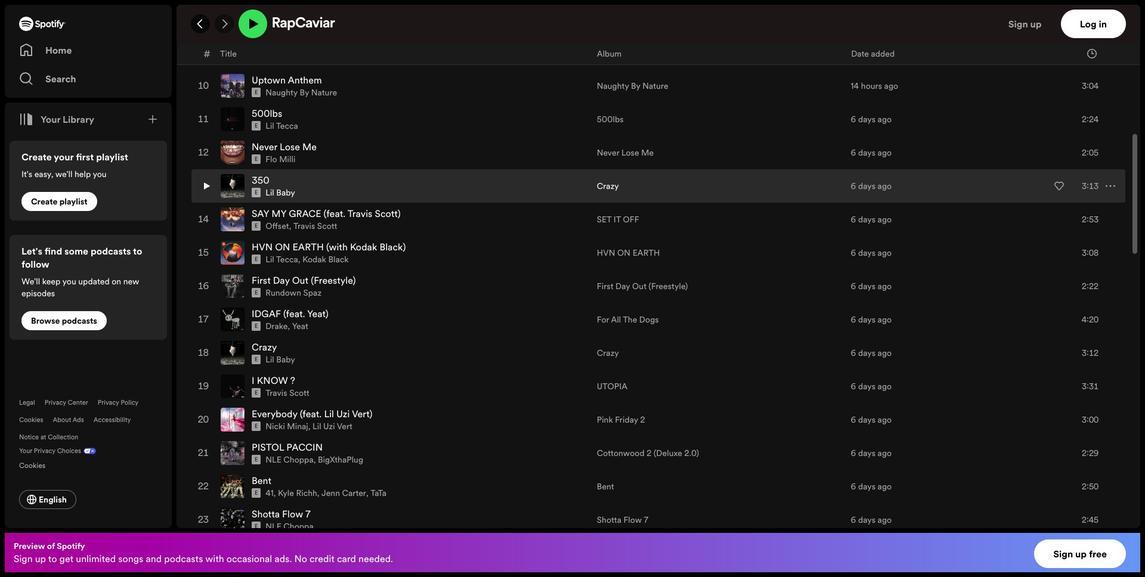 Task type: vqa. For each thing, say whether or not it's contained in the screenshot.


Task type: locate. For each thing, give the bounding box(es) containing it.
drake inside idgaf (feat. yeat) cell
[[266, 320, 288, 332]]

0 vertical spatial nle choppa link
[[266, 454, 314, 466]]

11 6 days ago from the top
[[851, 414, 892, 426]]

nicki minaj link inside ftcu "cell"
[[266, 20, 308, 32]]

explicit element inside idgaf (feat. yeat) cell
[[252, 322, 261, 331]]

4 6 days ago from the top
[[851, 180, 892, 192]]

sign for sign up
[[1008, 17, 1028, 30]]

baby for crazy
[[276, 354, 295, 366]]

on for hvn on earth (with kodak black) e
[[275, 240, 290, 254]]

free
[[1089, 547, 1107, 561]]

travis
[[348, 207, 372, 220], [293, 220, 315, 232], [266, 387, 287, 399]]

e inside uptown anthem e
[[255, 89, 258, 96]]

nicki minaj link
[[266, 20, 308, 32], [266, 421, 308, 432]]

7 days from the top
[[858, 280, 876, 292]]

all down first day out (freestyle)
[[611, 314, 621, 326]]

2:22
[[1082, 280, 1099, 292]]

ads.
[[275, 552, 292, 565]]

never inside the never lose me e
[[252, 140, 277, 153]]

10 explicit element from the top
[[252, 355, 261, 365]]

lil down "offset"
[[266, 254, 274, 266]]

to up the new
[[133, 245, 142, 258]]

(freestyle) inside first day out (freestyle) e
[[311, 274, 356, 287]]

by for right naughty by nature "link"
[[631, 80, 640, 92]]

0 horizontal spatial out
[[292, 274, 308, 287]]

flow for shotta flow 7
[[624, 514, 642, 526]]

on down "offset"
[[275, 240, 290, 254]]

naughty by nature link up lil tecca
[[266, 87, 337, 99]]

1 lil baby link from the top
[[266, 187, 295, 199]]

14 e from the top
[[255, 490, 258, 497]]

0 vertical spatial drake
[[266, 53, 288, 65]]

the right "album"
[[623, 47, 637, 59]]

lil baby up my
[[266, 187, 295, 199]]

tecca
[[276, 120, 298, 132], [276, 254, 298, 266]]

500lbs link down uptown
[[252, 107, 282, 120]]

1 choppa from the top
[[284, 454, 314, 466]]

up left of
[[35, 552, 46, 565]]

2 drake from the top
[[266, 320, 288, 332]]

6 6 days ago from the top
[[851, 247, 892, 259]]

lil uzi vert link
[[313, 421, 352, 432]]

nature inside uptown anthem cell
[[311, 87, 337, 99]]

1 vertical spatial nicki
[[266, 421, 285, 432]]

day inside first day out (freestyle) e
[[273, 274, 290, 287]]

your for your privacy choices
[[19, 447, 32, 456]]

1 dogs from the top
[[639, 47, 659, 59]]

6 days ago for pistol paccin
[[851, 447, 892, 459]]

8 days from the top
[[858, 314, 876, 326]]

playlist inside create your first playlist it's easy, we'll help you
[[96, 150, 128, 163]]

drake , yeat
[[266, 320, 308, 332]]

for for idgaf (feat. yeat)
[[597, 314, 609, 326]]

tecca inside hvn on earth (with kodak black) cell
[[276, 254, 298, 266]]

2 dogs from the top
[[639, 314, 659, 326]]

shotta inside the shotta flow 7 e
[[252, 508, 280, 521]]

e
[[255, 22, 258, 29], [255, 89, 258, 96], [255, 122, 258, 130], [255, 156, 258, 163], [255, 189, 258, 196], [255, 223, 258, 230], [255, 256, 258, 263], [255, 289, 258, 297], [255, 323, 258, 330], [255, 356, 258, 363], [255, 390, 258, 397], [255, 423, 258, 430], [255, 456, 258, 464], [255, 490, 258, 497], [255, 523, 258, 530]]

13 e from the top
[[255, 456, 258, 464]]

2 minaj from the top
[[287, 421, 308, 432]]

1 horizontal spatial shotta
[[597, 514, 621, 526]]

7 e from the top
[[255, 256, 258, 263]]

(feat. inside say my grace (feat. travis scott) e
[[324, 207, 345, 220]]

1 vertical spatial you
[[62, 276, 76, 287]]

naughty by nature inside uptown anthem cell
[[266, 87, 337, 99]]

days for shotta flow 7
[[858, 514, 876, 526]]

flow
[[282, 508, 303, 521], [624, 514, 642, 526]]

uzi left "vert"
[[323, 421, 335, 432]]

2 6 from the top
[[851, 113, 856, 125]]

nle inside shotta flow 7 cell
[[266, 521, 281, 533]]

7 6 from the top
[[851, 280, 856, 292]]

,
[[289, 220, 291, 232], [298, 254, 300, 266], [288, 320, 290, 332], [308, 421, 310, 432], [314, 454, 316, 466], [274, 487, 276, 499], [317, 487, 319, 499], [366, 487, 368, 499]]

e inside ftcu e
[[255, 22, 258, 29]]

8 e from the top
[[255, 289, 258, 297]]

10 6 days ago from the top
[[851, 381, 892, 393]]

, left kyle
[[274, 487, 276, 499]]

1 vertical spatial all
[[611, 314, 621, 326]]

by
[[631, 80, 640, 92], [300, 87, 309, 99]]

podcasts up on on the left of page
[[91, 245, 131, 258]]

2 baby from the top
[[276, 354, 295, 366]]

0 horizontal spatial naughty by nature
[[266, 87, 337, 99]]

naughty by nature link inside uptown anthem cell
[[266, 87, 337, 99]]

(feat. inside the 'idgaf (feat. yeat) e'
[[283, 307, 305, 320]]

kyle richh link
[[278, 487, 317, 499]]

13 6 days ago from the top
[[851, 481, 892, 493]]

sign up free button
[[1034, 540, 1126, 568]]

11 e from the top
[[255, 390, 258, 397]]

ago for bent
[[878, 481, 892, 493]]

bent left kyle
[[252, 474, 271, 487]]

lil baby link up i know ? "link"
[[266, 354, 295, 366]]

500lbs inside 500lbs 'cell'
[[252, 107, 282, 120]]

1 vertical spatial playlist
[[59, 196, 87, 208]]

0 vertical spatial podcasts
[[91, 245, 131, 258]]

explicit element inside ftcu "cell"
[[252, 21, 261, 31]]

lil baby link for crazy
[[266, 354, 295, 366]]

nicki minaj link up "broke"
[[266, 20, 308, 32]]

days for pistol paccin
[[858, 447, 876, 459]]

1 horizontal spatial by
[[631, 80, 640, 92]]

up left free
[[1075, 547, 1087, 561]]

drake link up uptown
[[266, 53, 288, 65]]

0 horizontal spatial shotta
[[252, 508, 280, 521]]

3:50
[[1082, 47, 1099, 59]]

find
[[45, 245, 62, 258]]

bent inside cell
[[252, 474, 271, 487]]

14 6 from the top
[[851, 514, 856, 526]]

flow inside the shotta flow 7 e
[[282, 508, 303, 521]]

travis inside i know ? cell
[[266, 387, 287, 399]]

tecca up the never lose me e
[[276, 120, 298, 132]]

lil tecca link up the never lose me e
[[266, 120, 298, 132]]

all for idgaf (feat. yeat)
[[611, 314, 621, 326]]

naughty inside uptown anthem cell
[[266, 87, 298, 99]]

first up for all the dogs link
[[597, 280, 613, 292]]

pink friday 2 link
[[597, 414, 645, 426]]

hvn
[[252, 240, 273, 254], [597, 247, 615, 259]]

kyle
[[278, 487, 294, 499]]

first for first day out (freestyle)
[[597, 280, 613, 292]]

13 days from the top
[[858, 481, 876, 493]]

explicit element inside everybody (feat. lil uzi vert) cell
[[252, 422, 261, 431]]

1 vertical spatial your
[[19, 447, 32, 456]]

1 vertical spatial lil tecca link
[[266, 254, 298, 266]]

0 horizontal spatial you
[[62, 276, 76, 287]]

occasional
[[226, 552, 272, 565]]

my
[[271, 207, 286, 220]]

15 e from the top
[[255, 523, 258, 530]]

nicki minaj link up pistol paccin link
[[266, 421, 308, 432]]

e inside the shotta flow 7 e
[[255, 523, 258, 530]]

cookies link
[[19, 416, 43, 425], [19, 458, 55, 471]]

0 horizontal spatial kodak
[[302, 254, 326, 266]]

nle inside pistol paccin cell
[[266, 454, 281, 466]]

0 horizontal spatial on
[[275, 240, 290, 254]]

playlist down help
[[59, 196, 87, 208]]

crazy up set
[[597, 180, 619, 192]]

e inside first day out (freestyle) e
[[255, 289, 258, 297]]

0 horizontal spatial (freestyle)
[[311, 274, 356, 287]]

explicit element inside pistol paccin cell
[[252, 455, 261, 465]]

0 vertical spatial cookies
[[19, 416, 43, 425]]

drake left the yeat "link"
[[266, 320, 288, 332]]

explicit element inside 350 cell
[[252, 188, 261, 198]]

you inside let's find some podcasts to follow we'll keep you updated on new episodes
[[62, 276, 76, 287]]

2 drake link from the top
[[266, 320, 288, 332]]

0 vertical spatial nicki minaj link
[[266, 20, 308, 32]]

, right my
[[289, 220, 291, 232]]

1 vertical spatial lil baby
[[266, 354, 295, 366]]

me for never lose me
[[641, 147, 654, 159]]

9 explicit element from the top
[[252, 322, 261, 331]]

ago for hvn on earth (with kodak black)
[[878, 247, 892, 259]]

dogs left scary
[[639, 47, 659, 59]]

1 horizontal spatial up
[[1030, 17, 1042, 30]]

4 explicit element from the top
[[252, 155, 261, 164]]

1 horizontal spatial to
[[133, 245, 142, 258]]

, up paccin
[[308, 421, 310, 432]]

1 horizontal spatial scott
[[317, 220, 337, 232]]

1 horizontal spatial day
[[615, 280, 630, 292]]

hvn on earth (with kodak black) cell
[[221, 237, 587, 269]]

earth
[[293, 240, 324, 254], [633, 247, 660, 259]]

1 baby from the top
[[276, 187, 295, 199]]

earth for hvn on earth (with kodak black) e
[[293, 240, 324, 254]]

6 days ago inside say my grace (feat. travis scott) row
[[851, 214, 892, 226]]

2 days from the top
[[858, 113, 876, 125]]

baby inside 350 cell
[[276, 187, 295, 199]]

12 6 from the top
[[851, 447, 856, 459]]

scott up hvn on earth (with kodak black) link
[[317, 220, 337, 232]]

on
[[275, 240, 290, 254], [617, 247, 631, 259]]

lose inside the never lose me e
[[280, 140, 300, 153]]

pink friday 2
[[597, 414, 645, 426]]

explicit element inside say my grace (feat. travis scott) cell
[[252, 221, 261, 231]]

explicit element inside 500lbs 'cell'
[[252, 121, 261, 131]]

added
[[871, 47, 895, 59]]

travis scott link for ?
[[266, 387, 309, 399]]

1 horizontal spatial you
[[93, 168, 107, 180]]

e inside 'i know ? e'
[[255, 390, 258, 397]]

tecca for lil tecca , kodak black
[[276, 254, 298, 266]]

500lbs e
[[252, 107, 282, 130]]

1 horizontal spatial naughty by nature link
[[597, 80, 668, 92]]

2:45 cell
[[1044, 504, 1115, 536]]

privacy up about
[[45, 398, 66, 407]]

you inside create your first playlist it's easy, we'll help you
[[93, 168, 107, 180]]

day for first day out (freestyle)
[[615, 280, 630, 292]]

6 days ago for crazy
[[851, 347, 892, 359]]

explicit element for everybody
[[252, 422, 261, 431]]

playlist
[[96, 150, 128, 163], [59, 196, 87, 208]]

1 horizontal spatial uzi
[[336, 407, 350, 421]]

2 horizontal spatial up
[[1075, 547, 1087, 561]]

1 horizontal spatial first
[[597, 280, 613, 292]]

nature down heart
[[311, 87, 337, 99]]

travis left scott)
[[348, 207, 372, 220]]

your left library
[[41, 113, 60, 126]]

2 right the friday
[[640, 414, 645, 426]]

0 horizontal spatial never
[[252, 140, 277, 153]]

1 drake from the top
[[266, 53, 288, 65]]

3 days from the top
[[858, 147, 876, 159]]

days for never lose me
[[858, 147, 876, 159]]

2 vertical spatial podcasts
[[164, 552, 203, 565]]

0 vertical spatial lil baby
[[266, 187, 295, 199]]

ago inside say my grace (feat. travis scott) row
[[878, 214, 892, 226]]

ads
[[73, 416, 84, 425]]

0 horizontal spatial sign
[[14, 552, 33, 565]]

1 horizontal spatial playlist
[[96, 150, 128, 163]]

2 tecca from the top
[[276, 254, 298, 266]]

, left bigxthaplug link
[[314, 454, 316, 466]]

0 horizontal spatial 7
[[305, 508, 311, 521]]

2 e from the top
[[255, 89, 258, 96]]

ago for idgaf (feat. yeat)
[[878, 314, 892, 326]]

11 days from the top
[[858, 414, 876, 426]]

date
[[851, 47, 869, 59]]

explicit element inside first day out (freestyle) cell
[[252, 288, 261, 298]]

by right uptown
[[300, 87, 309, 99]]

1 horizontal spatial hvn
[[597, 247, 615, 259]]

5 explicit element from the top
[[252, 188, 261, 198]]

0 horizontal spatial uzi
[[323, 421, 335, 432]]

500lbs for 500lbs e
[[252, 107, 282, 120]]

0 horizontal spatial day
[[273, 274, 290, 287]]

dogs for idgaf (feat. yeat)
[[639, 314, 659, 326]]

8 6 from the top
[[851, 314, 856, 326]]

nicki inside ftcu "cell"
[[266, 20, 285, 32]]

# column header
[[204, 43, 211, 64]]

(feat. inside everybody (feat. lil uzi vert) e
[[300, 407, 322, 421]]

12 6 days ago from the top
[[851, 447, 892, 459]]

explicit element inside 'bent' cell
[[252, 489, 261, 498]]

, left the yeat "link"
[[288, 320, 290, 332]]

0 vertical spatial drake link
[[266, 53, 288, 65]]

flow for shotta flow 7 e
[[282, 508, 303, 521]]

hvn inside 'hvn on earth (with kodak black) e'
[[252, 240, 273, 254]]

explicit element inside uptown anthem cell
[[252, 88, 261, 97]]

dogs down first day out (freestyle)
[[639, 314, 659, 326]]

crazy link inside cell
[[252, 341, 277, 354]]

dogs for you broke my heart
[[639, 47, 659, 59]]

naughty for naughty by nature "link" within uptown anthem cell
[[266, 87, 298, 99]]

2 lil tecca link from the top
[[266, 254, 298, 266]]

kodak inside 'hvn on earth (with kodak black) e'
[[350, 240, 377, 254]]

nle up bent e
[[266, 454, 281, 466]]

1 horizontal spatial 7
[[644, 514, 648, 526]]

(feat. for lil
[[300, 407, 322, 421]]

3 e from the top
[[255, 122, 258, 130]]

1 horizontal spatial flow
[[624, 514, 642, 526]]

nle up "ads."
[[266, 521, 281, 533]]

days for i know ?
[[858, 381, 876, 393]]

first day out (freestyle) e
[[252, 274, 356, 297]]

2 lil baby link from the top
[[266, 354, 295, 366]]

go back image
[[196, 19, 205, 29]]

english button
[[19, 490, 76, 509]]

0 horizontal spatial first
[[252, 274, 271, 287]]

2 6 days ago from the top
[[851, 113, 892, 125]]

and
[[146, 552, 162, 565]]

never lose me cell
[[221, 137, 587, 169]]

never lose me link inside cell
[[252, 140, 317, 153]]

i know ? cell
[[221, 370, 587, 403]]

13 6 from the top
[[851, 481, 856, 493]]

me
[[302, 140, 317, 153], [641, 147, 654, 159]]

e inside crazy e
[[255, 356, 258, 363]]

drake up uptown
[[266, 53, 288, 65]]

ago for i know ?
[[878, 381, 892, 393]]

first inside first day out (freestyle) e
[[252, 274, 271, 287]]

lil tecca link up rundown
[[266, 254, 298, 266]]

explicit element inside hvn on earth (with kodak black) cell
[[252, 255, 261, 264]]

1 vertical spatial cookies link
[[19, 458, 55, 471]]

14 days from the top
[[858, 514, 876, 526]]

privacy up accessibility link
[[98, 398, 119, 407]]

create
[[21, 150, 52, 163], [31, 196, 57, 208]]

minaj for nicki minaj
[[287, 20, 308, 32]]

1 minaj from the top
[[287, 20, 308, 32]]

lil up the never lose me e
[[266, 120, 274, 132]]

1 vertical spatial baby
[[276, 354, 295, 366]]

scott
[[317, 220, 337, 232], [289, 387, 309, 399]]

notice at collection link
[[19, 433, 78, 442]]

off
[[623, 214, 639, 226]]

7 6 days ago from the top
[[851, 280, 892, 292]]

crazy
[[597, 180, 619, 192], [252, 341, 277, 354], [597, 347, 619, 359]]

1 cookies link from the top
[[19, 416, 43, 425]]

3:08
[[1082, 247, 1099, 259]]

naughty down "album"
[[597, 80, 629, 92]]

2 for from the top
[[597, 314, 609, 326]]

0 horizontal spatial bent
[[252, 474, 271, 487]]

to inside let's find some podcasts to follow we'll keep you updated on new episodes
[[133, 245, 142, 258]]

0 vertical spatial cookies link
[[19, 416, 43, 425]]

scott up everybody (feat. lil uzi vert) 'link'
[[289, 387, 309, 399]]

1 vertical spatial drake link
[[266, 320, 288, 332]]

0 horizontal spatial first day out (freestyle) link
[[252, 274, 356, 287]]

10 6 from the top
[[851, 381, 856, 393]]

travis right offset link
[[293, 220, 315, 232]]

edition
[[709, 47, 735, 59]]

1 horizontal spatial me
[[641, 147, 654, 159]]

earth down offset , travis scott
[[293, 240, 324, 254]]

4 e from the top
[[255, 156, 258, 163]]

album
[[597, 47, 622, 59]]

1 vertical spatial (feat.
[[283, 307, 305, 320]]

e inside pistol paccin e
[[255, 456, 258, 464]]

create your first playlist it's easy, we'll help you
[[21, 150, 128, 180]]

, up first day out (freestyle) e
[[298, 254, 300, 266]]

ago for uptown anthem
[[884, 80, 898, 92]]

0 vertical spatial all
[[611, 47, 621, 59]]

1 vertical spatial tecca
[[276, 254, 298, 266]]

crazy link up utopia 'link'
[[597, 347, 619, 359]]

6 for shotta flow 7
[[851, 514, 856, 526]]

0 horizontal spatial your
[[19, 447, 32, 456]]

explicit element for say
[[252, 221, 261, 231]]

naughty
[[597, 80, 629, 92], [266, 87, 298, 99]]

on for hvn on earth
[[617, 247, 631, 259]]

scott inside cell
[[317, 220, 337, 232]]

privacy center
[[45, 398, 88, 407]]

explicit element
[[252, 21, 261, 31], [252, 88, 261, 97], [252, 121, 261, 131], [252, 155, 261, 164], [252, 188, 261, 198], [252, 221, 261, 231], [252, 255, 261, 264], [252, 288, 261, 298], [252, 322, 261, 331], [252, 355, 261, 365], [252, 388, 261, 398], [252, 422, 261, 431], [252, 455, 261, 465], [252, 489, 261, 498], [252, 522, 261, 531]]

bent link left kyle
[[252, 474, 271, 487]]

search link
[[19, 67, 157, 91]]

9 6 days ago from the top
[[851, 347, 892, 359]]

travis left "?"
[[266, 387, 287, 399]]

cookies link down your privacy choices
[[19, 458, 55, 471]]

6 for everybody (feat. lil uzi vert)
[[851, 414, 856, 426]]

ago for 500lbs
[[878, 113, 892, 125]]

6 for you broke my heart
[[851, 47, 856, 59]]

nicki for nicki minaj
[[266, 20, 285, 32]]

lil inside hvn on earth (with kodak black) cell
[[266, 254, 274, 266]]

play say my grace (feat. travis scott) by offset, travis scott image
[[202, 212, 211, 227]]

the down first day out (freestyle)
[[623, 314, 637, 326]]

crazy link up set
[[597, 180, 619, 192]]

13 explicit element from the top
[[252, 455, 261, 465]]

privacy for privacy policy
[[98, 398, 119, 407]]

1 lil baby from the top
[[266, 187, 295, 199]]

never for never lose me e
[[252, 140, 277, 153]]

lose for never lose me
[[621, 147, 639, 159]]

day down lil tecca , kodak black
[[273, 274, 290, 287]]

6 days from the top
[[858, 247, 876, 259]]

travis scott link inside i know ? cell
[[266, 387, 309, 399]]

4 days from the top
[[858, 180, 876, 192]]

minaj up paccin
[[287, 421, 308, 432]]

drake link inside you broke my heart cell
[[266, 53, 288, 65]]

2 nle from the top
[[266, 521, 281, 533]]

7 inside the shotta flow 7 e
[[305, 508, 311, 521]]

2 cookies link from the top
[[19, 458, 55, 471]]

lil baby
[[266, 187, 295, 199], [266, 354, 295, 366]]

9 e from the top
[[255, 323, 258, 330]]

0 horizontal spatial naughty
[[266, 87, 298, 99]]

6 for i know ?
[[851, 381, 856, 393]]

uptown anthem cell
[[221, 70, 587, 102]]

naughty by nature for right naughty by nature "link"
[[597, 80, 668, 92]]

0 horizontal spatial by
[[300, 87, 309, 99]]

nicki
[[266, 20, 285, 32], [266, 421, 285, 432]]

11 explicit element from the top
[[252, 388, 261, 398]]

0 horizontal spatial 500lbs link
[[252, 107, 282, 120]]

3:13
[[1082, 180, 1099, 192]]

travis scott
[[266, 387, 309, 399]]

9 6 from the top
[[851, 347, 856, 359]]

4 6 from the top
[[851, 180, 856, 192]]

ago
[[878, 47, 892, 59], [884, 80, 898, 92], [878, 113, 892, 125], [878, 147, 892, 159], [878, 180, 892, 192], [878, 214, 892, 226], [878, 247, 892, 259], [878, 280, 892, 292], [878, 314, 892, 326], [878, 347, 892, 359], [878, 381, 892, 393], [878, 414, 892, 426], [878, 447, 892, 459], [878, 481, 892, 493], [878, 514, 892, 526]]

lil baby for crazy
[[266, 354, 295, 366]]

8 explicit element from the top
[[252, 288, 261, 298]]

lil up paccin
[[313, 421, 321, 432]]

lil baby link
[[266, 187, 295, 199], [266, 354, 295, 366]]

cookies down your privacy choices
[[19, 460, 45, 471]]

6 days ago for i know ?
[[851, 381, 892, 393]]

500lbs link up never lose me at the right top of page
[[597, 113, 624, 125]]

0 vertical spatial create
[[21, 150, 52, 163]]

spaz
[[303, 287, 321, 299]]

lil baby inside 350 cell
[[266, 187, 295, 199]]

offset
[[266, 220, 289, 232]]

log
[[1080, 17, 1097, 30]]

8 6 days ago from the top
[[851, 314, 892, 326]]

0 vertical spatial the
[[623, 47, 637, 59]]

500lbs down uptown
[[252, 107, 282, 120]]

naughty by nature down "album"
[[597, 80, 668, 92]]

up for sign up free
[[1075, 547, 1087, 561]]

hvn down "offset"
[[252, 240, 273, 254]]

shotta flow 7 cell
[[221, 504, 587, 536]]

your inside button
[[41, 113, 60, 126]]

yeat)
[[307, 307, 329, 320]]

0 horizontal spatial never lose me link
[[252, 140, 317, 153]]

10 days from the top
[[858, 381, 876, 393]]

6 for first day out (freestyle)
[[851, 280, 856, 292]]

crazy up utopia 'link'
[[597, 347, 619, 359]]

lil up my
[[266, 187, 274, 199]]

lil left "vert"
[[324, 407, 334, 421]]

2 explicit element from the top
[[252, 88, 261, 97]]

your down notice
[[19, 447, 32, 456]]

day up for all the dogs link
[[615, 280, 630, 292]]

nature down # row
[[643, 80, 668, 92]]

6 6 from the top
[[851, 247, 856, 259]]

yeat link
[[292, 320, 308, 332]]

baby for 350
[[276, 187, 295, 199]]

minaj inside everybody (feat. lil uzi vert) cell
[[287, 421, 308, 432]]

kodak right (with
[[350, 240, 377, 254]]

crazy e
[[252, 341, 277, 363]]

lil up know
[[266, 354, 274, 366]]

bent for bent e
[[252, 474, 271, 487]]

2 nle choppa link from the top
[[266, 521, 314, 533]]

6 inside say my grace (feat. travis scott) row
[[851, 214, 856, 226]]

, inside say my grace (feat. travis scott) cell
[[289, 220, 291, 232]]

1 vertical spatial lil baby link
[[266, 354, 295, 366]]

notice at collection
[[19, 433, 78, 442]]

earth up first day out (freestyle)
[[633, 247, 660, 259]]

lil baby up i know ? "link"
[[266, 354, 295, 366]]

up inside 'top bar and user menu' element
[[1030, 17, 1042, 30]]

baby inside crazy cell
[[276, 354, 295, 366]]

scott inside i know ? cell
[[289, 387, 309, 399]]

2 horizontal spatial sign
[[1053, 547, 1073, 561]]

create up easy,
[[21, 150, 52, 163]]

create inside create your first playlist it's easy, we'll help you
[[21, 150, 52, 163]]

everybody (feat. lil uzi vert) link
[[252, 407, 372, 421]]

nicki up pistol
[[266, 421, 285, 432]]

500lbs
[[252, 107, 282, 120], [597, 113, 624, 125]]

0 vertical spatial scott
[[317, 220, 337, 232]]

nicki up "broke"
[[266, 20, 285, 32]]

1 e from the top
[[255, 22, 258, 29]]

14 hours ago
[[851, 80, 898, 92]]

11 6 from the top
[[851, 414, 856, 426]]

2 nicki from the top
[[266, 421, 285, 432]]

0 vertical spatial minaj
[[287, 20, 308, 32]]

days
[[858, 47, 876, 59], [858, 113, 876, 125], [858, 147, 876, 159], [858, 180, 876, 192], [858, 214, 876, 226], [858, 247, 876, 259], [858, 280, 876, 292], [858, 314, 876, 326], [858, 347, 876, 359], [858, 381, 876, 393], [858, 414, 876, 426], [858, 447, 876, 459], [858, 481, 876, 493], [858, 514, 876, 526]]

hvn on earth (with kodak black) e
[[252, 240, 406, 263]]

days for 500lbs
[[858, 113, 876, 125]]

up left the "log"
[[1030, 17, 1042, 30]]

1 vertical spatial dogs
[[639, 314, 659, 326]]

bent link down cottonwood
[[597, 481, 614, 493]]

follow
[[21, 258, 49, 271]]

1 the from the top
[[623, 47, 637, 59]]

14 6 days ago from the top
[[851, 514, 892, 526]]

spotify image
[[19, 17, 66, 31]]

0 horizontal spatial earth
[[293, 240, 324, 254]]

0 vertical spatial choppa
[[284, 454, 314, 466]]

1 nicki minaj link from the top
[[266, 20, 308, 32]]

1 nle from the top
[[266, 454, 281, 466]]

your
[[41, 113, 60, 126], [19, 447, 32, 456]]

2
[[640, 414, 645, 426], [647, 447, 652, 459]]

create down easy,
[[31, 196, 57, 208]]

duration element
[[1087, 49, 1097, 58]]

2 lil baby from the top
[[266, 354, 295, 366]]

first up idgaf
[[252, 274, 271, 287]]

say my grace (feat. travis scott) cell
[[221, 203, 587, 236]]

choppa inside shotta flow 7 cell
[[284, 521, 314, 533]]

black
[[328, 254, 349, 266]]

7 explicit element from the top
[[252, 255, 261, 264]]

1 vertical spatial the
[[623, 314, 637, 326]]

log in
[[1080, 17, 1107, 30]]

tata
[[370, 487, 387, 499]]

1 vertical spatial travis scott link
[[266, 387, 309, 399]]

to
[[133, 245, 142, 258], [48, 552, 57, 565]]

1 vertical spatial to
[[48, 552, 57, 565]]

tecca inside 500lbs 'cell'
[[276, 120, 298, 132]]

2 all from the top
[[611, 314, 621, 326]]

1 vertical spatial choppa
[[284, 521, 314, 533]]

top bar and user menu element
[[177, 5, 1140, 43]]

out for first day out (freestyle) e
[[292, 274, 308, 287]]

1 vertical spatial scott
[[289, 387, 309, 399]]

you right keep
[[62, 276, 76, 287]]

1 nle choppa link from the top
[[266, 454, 314, 466]]

1 horizontal spatial out
[[632, 280, 646, 292]]

2 left (deluxe
[[647, 447, 652, 459]]

on inside 'hvn on earth (with kodak black) e'
[[275, 240, 290, 254]]

the for idgaf (feat. yeat)
[[623, 314, 637, 326]]

0 vertical spatial baby
[[276, 187, 295, 199]]

0 horizontal spatial shotta flow 7 link
[[252, 508, 311, 521]]

never
[[252, 140, 277, 153], [597, 147, 619, 159]]

explicit element inside shotta flow 7 cell
[[252, 522, 261, 531]]

nicki inside everybody (feat. lil uzi vert) cell
[[266, 421, 285, 432]]

explicit element for pistol
[[252, 455, 261, 465]]

say my grace (feat. travis scott) row
[[191, 203, 1125, 236]]

lil baby link up my
[[266, 187, 295, 199]]

0 vertical spatial your
[[41, 113, 60, 126]]

baby up "?"
[[276, 354, 295, 366]]

your for your library
[[41, 113, 60, 126]]

kodak left black
[[302, 254, 326, 266]]

uzi left vert)
[[336, 407, 350, 421]]

7 for shotta flow 7
[[644, 514, 648, 526]]

naughty by nature up lil tecca
[[266, 87, 337, 99]]

0 horizontal spatial cell
[[597, 3, 841, 35]]

explicit element inside the never lose me cell
[[252, 155, 261, 164]]

bent link inside cell
[[252, 474, 271, 487]]

by inside uptown anthem cell
[[300, 87, 309, 99]]

hvn down set
[[597, 247, 615, 259]]

0 vertical spatial for
[[597, 47, 609, 59]]

shotta for shotta flow 7 e
[[252, 508, 280, 521]]

cell
[[597, 3, 841, 35], [851, 3, 1034, 35]]

1 horizontal spatial lose
[[621, 147, 639, 159]]

lil tecca
[[266, 120, 298, 132]]

nle for nle choppa , bigxthaplug
[[266, 454, 281, 466]]

3 6 days ago from the top
[[851, 147, 892, 159]]

1 6 from the top
[[851, 47, 856, 59]]

6 explicit element from the top
[[252, 221, 261, 231]]

cookies up notice
[[19, 416, 43, 425]]

naughty by nature link down "album"
[[597, 80, 668, 92]]

1 horizontal spatial your
[[41, 113, 60, 126]]

0 vertical spatial you
[[93, 168, 107, 180]]

never for never lose me
[[597, 147, 619, 159]]

0 vertical spatial dogs
[[639, 47, 659, 59]]

by for naughty by nature "link" within uptown anthem cell
[[300, 87, 309, 99]]

2 nicki minaj link from the top
[[266, 421, 308, 432]]

bent down cottonwood
[[597, 481, 614, 493]]

3 6 from the top
[[851, 147, 856, 159]]

explicit element for 500lbs
[[252, 121, 261, 131]]

1 horizontal spatial (freestyle)
[[649, 280, 688, 292]]

california consumer privacy act (ccpa) opt-out icon image
[[81, 447, 96, 458]]

0 horizontal spatial to
[[48, 552, 57, 565]]

12 e from the top
[[255, 423, 258, 430]]

6 for crazy
[[851, 347, 856, 359]]

cookies link up notice
[[19, 416, 43, 425]]

1 vertical spatial create
[[31, 196, 57, 208]]

naughty up the 500lbs e at the left top of page
[[266, 87, 298, 99]]

2:45
[[1082, 514, 1099, 526]]

minaj
[[287, 20, 308, 32], [287, 421, 308, 432]]

know
[[257, 374, 288, 387]]

6 e from the top
[[255, 223, 258, 230]]

3:31
[[1082, 381, 1099, 393]]

12 days from the top
[[858, 447, 876, 459]]

1 horizontal spatial never lose me link
[[597, 147, 654, 159]]

0 horizontal spatial up
[[35, 552, 46, 565]]

(freestyle) down hvn on earth
[[649, 280, 688, 292]]

(freestyle) down black
[[311, 274, 356, 287]]

1 vertical spatial for
[[597, 314, 609, 326]]

0 horizontal spatial lose
[[280, 140, 300, 153]]

1 horizontal spatial naughty
[[597, 80, 629, 92]]

1 lil tecca link from the top
[[266, 120, 298, 132]]

1 nicki from the top
[[266, 20, 285, 32]]

3 explicit element from the top
[[252, 121, 261, 131]]

explicit element for bent
[[252, 489, 261, 498]]

0 vertical spatial to
[[133, 245, 142, 258]]

2 vertical spatial (feat.
[[300, 407, 322, 421]]

playlist right the first
[[96, 150, 128, 163]]

days for first day out (freestyle)
[[858, 280, 876, 292]]

podcasts right and
[[164, 552, 203, 565]]

2 choppa from the top
[[284, 521, 314, 533]]

0 horizontal spatial nature
[[311, 87, 337, 99]]

browse podcasts link
[[21, 311, 107, 330]]

baby up my
[[276, 187, 295, 199]]

5 6 from the top
[[851, 214, 856, 226]]

5 6 days ago from the top
[[851, 214, 892, 226]]

41
[[266, 487, 274, 499]]

2 the from the top
[[623, 314, 637, 326]]

1 days from the top
[[858, 47, 876, 59]]

minaj inside ftcu "cell"
[[287, 20, 308, 32]]

12 explicit element from the top
[[252, 422, 261, 431]]

350
[[252, 174, 269, 187]]

lil tecca , kodak black
[[266, 254, 349, 266]]

out inside first day out (freestyle) e
[[292, 274, 308, 287]]

on
[[112, 276, 121, 287]]

0 horizontal spatial 2
[[640, 414, 645, 426]]

podcasts right browse
[[62, 315, 97, 327]]

0 horizontal spatial travis
[[266, 387, 287, 399]]

1 horizontal spatial 500lbs
[[597, 113, 624, 125]]

9 days from the top
[[858, 347, 876, 359]]

lil baby inside crazy cell
[[266, 354, 295, 366]]



Task type: describe. For each thing, give the bounding box(es) containing it.
naughty for right naughty by nature "link"
[[597, 80, 629, 92]]

(freestyle) for first day out (freestyle)
[[649, 280, 688, 292]]

main element
[[5, 5, 172, 528]]

drake inside you broke my heart drake
[[266, 53, 288, 65]]

41 , kyle richh , jenn carter , tata
[[266, 487, 387, 499]]

e inside the never lose me e
[[255, 156, 258, 163]]

playlist inside button
[[59, 196, 87, 208]]

6 days ago for shotta flow 7
[[851, 514, 892, 526]]

lil tecca link inside 500lbs 'cell'
[[266, 120, 298, 132]]

1 cookies from the top
[[19, 416, 43, 425]]

idgaf
[[252, 307, 281, 320]]

nicki minaj
[[266, 20, 308, 32]]

we'll
[[21, 276, 40, 287]]

first
[[76, 150, 94, 163]]

6 days ago for say my grace (feat. travis scott)
[[851, 214, 892, 226]]

collection
[[48, 433, 78, 442]]

center
[[68, 398, 88, 407]]

crazy cell
[[221, 337, 587, 369]]

your library button
[[14, 107, 99, 131]]

richh
[[296, 487, 317, 499]]

pistol paccin e
[[252, 441, 323, 464]]

privacy for privacy center
[[45, 398, 66, 407]]

2 cookies from the top
[[19, 460, 45, 471]]

6 days ago for never lose me
[[851, 147, 892, 159]]

e inside 350 e
[[255, 189, 258, 196]]

(feat. for yeat)
[[283, 307, 305, 320]]

1 horizontal spatial shotta flow 7 link
[[597, 514, 648, 526]]

14
[[851, 80, 859, 92]]

6 days ago for you broke my heart
[[851, 47, 892, 59]]

out for first day out (freestyle)
[[632, 280, 646, 292]]

episodes
[[21, 287, 55, 299]]

minaj for nicki minaj , lil uzi vert
[[287, 421, 308, 432]]

explicit element for idgaf
[[252, 322, 261, 331]]

days for crazy
[[858, 347, 876, 359]]

privacy down at
[[34, 447, 55, 456]]

up for sign up
[[1030, 17, 1042, 30]]

6 days ago for everybody (feat. lil uzi vert)
[[851, 414, 892, 426]]

1 vertical spatial podcasts
[[62, 315, 97, 327]]

all for you broke my heart
[[611, 47, 621, 59]]

new
[[123, 276, 139, 287]]

offset , travis scott
[[266, 220, 337, 232]]

nle choppa , bigxthaplug
[[266, 454, 363, 466]]

days for you broke my heart
[[858, 47, 876, 59]]

hvn for hvn on earth
[[597, 247, 615, 259]]

(deluxe
[[654, 447, 682, 459]]

350 cell
[[221, 170, 587, 202]]

tecca for lil tecca
[[276, 120, 298, 132]]

1 horizontal spatial 500lbs link
[[597, 113, 624, 125]]

idgaf (feat. yeat) cell
[[221, 304, 587, 336]]

uptown anthem link
[[252, 73, 322, 87]]

create playlist
[[31, 196, 87, 208]]

3:13 cell
[[1044, 170, 1115, 202]]

days for everybody (feat. lil uzi vert)
[[858, 414, 876, 426]]

day for first day out (freestyle) e
[[273, 274, 290, 287]]

crazy for 350
[[597, 180, 619, 192]]

ago for crazy
[[878, 347, 892, 359]]

nle choppa link inside shotta flow 7 cell
[[266, 521, 314, 533]]

vert)
[[352, 407, 372, 421]]

scott)
[[375, 207, 401, 220]]

first day out (freestyle)
[[597, 280, 688, 292]]

1 horizontal spatial first day out (freestyle) link
[[597, 280, 688, 292]]

, inside pistol paccin cell
[[314, 454, 316, 466]]

ago for 350
[[878, 180, 892, 192]]

say
[[252, 207, 269, 220]]

6 days ago for idgaf (feat. yeat)
[[851, 314, 892, 326]]

bent cell
[[221, 471, 587, 503]]

shotta flow 7
[[597, 514, 648, 526]]

(freestyle) for first day out (freestyle) e
[[311, 274, 356, 287]]

privacy policy
[[98, 398, 139, 407]]

travis scott link for travis
[[293, 220, 337, 232]]

6 days ago for first day out (freestyle)
[[851, 280, 892, 292]]

6 for 500lbs
[[851, 113, 856, 125]]

6 days ago for 350
[[851, 180, 892, 192]]

podcasts inside let's find some podcasts to follow we'll keep you updated on new episodes
[[91, 245, 131, 258]]

ago for first day out (freestyle)
[[878, 280, 892, 292]]

ftcu cell
[[221, 3, 587, 35]]

about ads link
[[53, 416, 84, 425]]

to inside 'preview of spotify sign up to get unlimited songs and podcasts with occasional ads. no credit card needed.'
[[48, 552, 57, 565]]

updated
[[78, 276, 110, 287]]

everybody (feat. lil uzi vert) cell
[[221, 404, 587, 436]]

6 for bent
[[851, 481, 856, 493]]

# row
[[191, 43, 1125, 64]]

e inside everybody (feat. lil uzi vert) e
[[255, 423, 258, 430]]

explicit element for hvn
[[252, 255, 261, 264]]

go forward image
[[219, 19, 229, 29]]

3:00
[[1082, 414, 1099, 426]]

lil tecca link inside hvn on earth (with kodak black) cell
[[266, 254, 298, 266]]

travis inside say my grace (feat. travis scott) e
[[348, 207, 372, 220]]

jenn
[[322, 487, 340, 499]]

1 cell from the left
[[597, 3, 841, 35]]

, inside hvn on earth (with kodak black) cell
[[298, 254, 300, 266]]

broke
[[270, 40, 295, 53]]

your
[[54, 150, 74, 163]]

yeat
[[292, 320, 308, 332]]

log in button
[[1061, 10, 1126, 38]]

create for playlist
[[31, 196, 57, 208]]

rundown spaz link
[[266, 287, 321, 299]]

41 link
[[266, 487, 274, 499]]

lil inside everybody (feat. lil uzi vert) e
[[324, 407, 334, 421]]

date added
[[851, 47, 895, 59]]

pink
[[597, 414, 613, 426]]

sign for sign up free
[[1053, 547, 1073, 561]]

, inside idgaf (feat. yeat) cell
[[288, 320, 290, 332]]

bigxthaplug
[[318, 454, 363, 466]]

bent for bent
[[597, 481, 614, 493]]

days for 350
[[858, 180, 876, 192]]

explicit element for never
[[252, 155, 261, 164]]

1 vertical spatial 2
[[647, 447, 652, 459]]

your privacy choices button
[[19, 447, 81, 456]]

cottonwood 2 (deluxe 2.0) link
[[597, 447, 699, 459]]

we'll
[[55, 168, 72, 180]]

ago for shotta flow 7
[[878, 514, 892, 526]]

first day out (freestyle) cell
[[221, 270, 587, 302]]

explicit element for shotta
[[252, 522, 261, 531]]

lil inside 350 cell
[[266, 187, 274, 199]]

ftcu
[[252, 7, 276, 20]]

pistol
[[252, 441, 284, 454]]

for all the dogs scary hours edition
[[597, 47, 735, 59]]

duration image
[[1087, 49, 1097, 58]]

2.0)
[[684, 447, 699, 459]]

6 days ago for hvn on earth (with kodak black)
[[851, 247, 892, 259]]

ago for everybody (feat. lil uzi vert)
[[878, 414, 892, 426]]

first for first day out (freestyle) e
[[252, 274, 271, 287]]

2:52
[[1082, 13, 1099, 25]]

pistol paccin cell
[[221, 437, 587, 469]]

shotta for shotta flow 7
[[597, 514, 621, 526]]

for for you broke my heart
[[597, 47, 609, 59]]

create for your
[[21, 150, 52, 163]]

shotta flow 7 e
[[252, 508, 311, 530]]

3:04
[[1082, 80, 1099, 92]]

e inside 'hvn on earth (with kodak black) e'
[[255, 256, 258, 263]]

carter
[[342, 487, 366, 499]]

lil inside 500lbs 'cell'
[[266, 120, 274, 132]]

2:29
[[1082, 447, 1099, 459]]

days for say my grace (feat. travis scott)
[[858, 214, 876, 226]]

ftcu e
[[252, 7, 276, 29]]

heart
[[313, 40, 337, 53]]

for all the dogs link
[[597, 314, 659, 326]]

some
[[64, 245, 88, 258]]

explicit element for first
[[252, 288, 261, 298]]

help
[[75, 168, 91, 180]]

6 days ago for 500lbs
[[851, 113, 892, 125]]

rundown spaz
[[266, 287, 321, 299]]

ago for you broke my heart
[[878, 47, 892, 59]]

days for hvn on earth (with kodak black)
[[858, 247, 876, 259]]

offset link
[[266, 220, 289, 232]]

explicit element for uptown
[[252, 88, 261, 97]]

you for first
[[93, 168, 107, 180]]

e inside say my grace (feat. travis scott) e
[[255, 223, 258, 230]]

uzi inside everybody (feat. lil uzi vert) e
[[336, 407, 350, 421]]

you
[[252, 40, 268, 53]]

you broke my heart cell
[[221, 36, 587, 69]]

earth for hvn on earth
[[633, 247, 660, 259]]

1 horizontal spatial bent link
[[597, 481, 614, 493]]

500lbs link inside 'cell'
[[252, 107, 282, 120]]

no
[[294, 552, 307, 565]]

explicit element for crazy
[[252, 355, 261, 365]]

6 days ago for bent
[[851, 481, 892, 493]]

e inside the 500lbs e
[[255, 122, 258, 130]]

, inside everybody (feat. lil uzi vert) cell
[[308, 421, 310, 432]]

crazy link for 350
[[597, 180, 619, 192]]

podcasts inside 'preview of spotify sign up to get unlimited songs and podcasts with occasional ads. no credit card needed.'
[[164, 552, 203, 565]]

, left tata "link"
[[366, 487, 368, 499]]

i know ? link
[[252, 374, 295, 387]]

crazy link for crazy
[[597, 347, 619, 359]]

hvn on earth
[[597, 247, 660, 259]]

never lose me
[[597, 147, 654, 159]]

hvn for hvn on earth (with kodak black) e
[[252, 240, 273, 254]]

sign up free
[[1053, 547, 1107, 561]]

you broke my heart drake
[[252, 40, 337, 65]]

3:12
[[1082, 347, 1099, 359]]

1 horizontal spatial nature
[[643, 80, 668, 92]]

let's
[[21, 245, 42, 258]]

kodak black link
[[302, 254, 349, 266]]

, left jenn at bottom
[[317, 487, 319, 499]]

flo milli
[[266, 153, 295, 165]]

lil inside crazy cell
[[266, 354, 274, 366]]

i know ? e
[[252, 374, 295, 397]]

lil baby link for 350
[[266, 187, 295, 199]]

6 for 350
[[851, 180, 856, 192]]

me for never lose me e
[[302, 140, 317, 153]]

english
[[39, 494, 67, 506]]

e inside bent e
[[255, 490, 258, 497]]

legal link
[[19, 398, 35, 407]]

days for idgaf (feat. yeat)
[[858, 314, 876, 326]]

it's
[[21, 168, 32, 180]]

2 cell from the left
[[851, 3, 1034, 35]]

scary
[[661, 47, 682, 59]]

of
[[47, 540, 55, 552]]

500lbs cell
[[221, 103, 587, 135]]

e inside the 'idgaf (feat. yeat) e'
[[255, 323, 258, 330]]

4:20
[[1082, 314, 1099, 326]]

for all the dogs
[[597, 314, 659, 326]]

your library
[[41, 113, 94, 126]]

first day out (freestyle) link inside cell
[[252, 274, 356, 287]]

crazy for crazy
[[597, 347, 619, 359]]

1 horizontal spatial travis
[[293, 220, 315, 232]]

nle for nle choppa
[[266, 521, 281, 533]]

sign inside 'preview of spotify sign up to get unlimited songs and podcasts with occasional ads. no credit card needed.'
[[14, 552, 33, 565]]

cottonwood 2 (deluxe 2.0)
[[597, 447, 699, 459]]

(with
[[326, 240, 348, 254]]

say my grace (feat. travis scott) e
[[252, 207, 401, 230]]

about
[[53, 416, 71, 425]]

your privacy choices
[[19, 447, 81, 456]]

bent e
[[252, 474, 271, 497]]

flo milli link
[[266, 153, 295, 165]]

browse podcasts
[[31, 315, 97, 327]]

6 for never lose me
[[851, 147, 856, 159]]

browse
[[31, 315, 60, 327]]

grace
[[289, 207, 321, 220]]

crazy inside cell
[[252, 341, 277, 354]]

up inside 'preview of spotify sign up to get unlimited songs and podcasts with occasional ads. no credit card needed.'
[[35, 552, 46, 565]]

the for you broke my heart
[[623, 47, 637, 59]]

6 for hvn on earth (with kodak black)
[[851, 247, 856, 259]]



